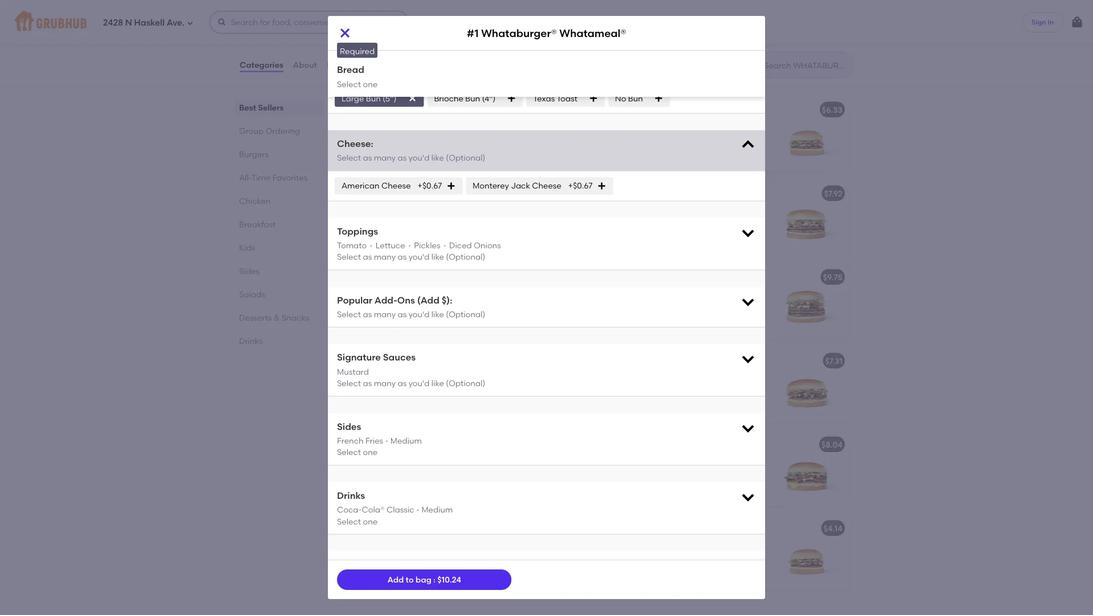 Task type: describe. For each thing, give the bounding box(es) containing it.
group ordering tab
[[239, 125, 319, 137]]

sign in button
[[1022, 12, 1064, 32]]

(3), for #3 triple meat whataburger® whatameal®
[[413, 300, 425, 310]]

whataburger® inside button
[[434, 440, 492, 449]]

texas
[[534, 93, 555, 103]]

1 bread from the top
[[337, 50, 364, 61]]

salads tab
[[239, 288, 319, 300]]

what's on it: large bun (5"), large beef patty (5") (3), tomato (regular), lettuce (regular), pickles (regular), diced onions (regular), mustard (regular) for #3 triple meat whataburger® whatameal®
[[355, 288, 496, 344]]

many inside toppings tomato ∙ lettuce ∙ pickles ∙ diced onions select as many as you'd like (optional)
[[374, 252, 396, 262]]

#1 whataburger® whatameal® image
[[509, 97, 595, 171]]

like inside popular add-ons (add $): select as many as you'd like (optional)
[[432, 310, 444, 319]]

sauces
[[383, 352, 416, 363]]

as up #3 triple meat whataburger® whatameal®
[[398, 252, 407, 262]]

sides french fries - medium select one
[[337, 421, 422, 457]]

categories
[[240, 60, 284, 70]]

popular add-ons (add $): select as many as you'd like (optional)
[[337, 294, 486, 319]]

onions for #3 triple meat whataburger® whatameal®
[[380, 323, 407, 333]]

it: inside what's on it: double meat whataburger® (10), tomato, lettuce, pickles, diced onions, mustard (4oz), mayonnaise (4oz), ketchup (4oz)
[[653, 0, 660, 6]]

like inside cheese: select as many as you'd like (optional)
[[432, 153, 444, 163]]

1 bread select one from the top
[[337, 50, 378, 75]]

select inside 'drinks coca-cola® classic - medium select one'
[[337, 517, 361, 526]]

about
[[293, 60, 317, 70]]

what's on it: large bun (5"), large beef patty (5") (1), tomato (regular), lettuce (regular), pickles (regular), diced onions (regular), mustard (regular)
[[611, 121, 750, 177]]

1 one from the top
[[363, 65, 378, 75]]

2 ∙ from the left
[[407, 241, 412, 250]]

#1 whataburger®
[[611, 105, 679, 115]]

$13.90
[[561, 272, 585, 282]]

patty for #3 triple meat whataburger® whatameal®
[[375, 300, 395, 310]]

(4") for the #7 whataburger jr.® image
[[652, 551, 666, 561]]

(5") for #2 double meat whataburger®
[[652, 216, 666, 226]]

pickles for #7 whataburger jr.® whatameal®
[[426, 563, 453, 572]]

diced inside toppings tomato ∙ lettuce ∙ pickles ∙ diced onions select as many as you'd like (optional)
[[450, 241, 472, 250]]

mayonnaise inside what's on it: whataburger® (10), tomato, lettuce, pickles, diced onions, mustard (4oz), mayonnaise (4oz), ketchup (4oz)
[[443, 19, 490, 29]]

american cheese
[[342, 181, 411, 191]]

max
[[347, 8, 364, 18]]

what's on it: small bun (4"), small beef patty (4") (1), tomato (regular), lettuce (regular), pickles (regular), diced onions (regular), mustard (regular) for the #7 whataburger jr.® image
[[611, 540, 749, 596]]

cheese for #4 jalapeño & cheese whataburger® whatameal®
[[415, 356, 445, 366]]

seller for double
[[379, 177, 397, 185]]

cheese: select as many as you'd like (optional)
[[337, 138, 486, 163]]

beef for #3 triple meat whataburger® whatameal®
[[355, 300, 373, 310]]

& for #5 bacon & cheese whataburger® whatameal®
[[395, 440, 401, 449]]

0 vertical spatial #1 whataburger® whatameal®
[[467, 27, 627, 39]]

(10), inside what's on it: double meat whataburger® (10), tomato, lettuce, pickles, diced onions, mustard (4oz), mayonnaise (4oz), ketchup (4oz)
[[669, 8, 685, 17]]

0 horizontal spatial #1
[[355, 107, 364, 117]]

#7 whataburger jr.® whatameal® image
[[509, 516, 595, 590]]

pickles for #2 double meat whataburger® whatameal®
[[426, 230, 453, 240]]

drinks for drinks coca-cola® classic - medium select one
[[337, 490, 365, 501]]

- inside sides french fries - medium select one
[[385, 436, 389, 446]]

triple for #3 triple meat whataburger®
[[623, 272, 645, 282]]

jr.®
[[422, 524, 435, 533]]

monterey jack cheese
[[473, 181, 562, 191]]

fries
[[366, 436, 383, 446]]

group ordering
[[239, 126, 300, 136]]

pickles for #3 triple meat whataburger®
[[682, 312, 708, 321]]

1 ∙ from the left
[[369, 241, 374, 250]]

double inside what's on it: double meat whataburger® (10), tomato, lettuce, pickles, diced onions, mustard (4oz), mayonnaise (4oz), ketchup (4oz)
[[662, 0, 689, 6]]

on for #7 whataburger jr.® whatameal®
[[384, 540, 396, 549]]

on for #1 whataburger®
[[639, 121, 651, 131]]

2 bread select one from the top
[[337, 64, 378, 89]]

no bun
[[615, 93, 643, 103]]

#3 triple meat whataburger® whatameal®
[[355, 272, 523, 282]]

(2), for #2 double meat whataburger®
[[668, 216, 680, 226]]

what's on it: whataburger® (10), tomato, lettuce, pickles, diced onions, mustard (4oz), mayonnaise (4oz), ketchup (4oz) button
[[349, 0, 595, 46]]

lettuce for #7 whataburger jr.® whatameal®
[[355, 563, 385, 572]]

add
[[388, 575, 404, 585]]

onions, inside what's on it: whataburger® (10), tomato, lettuce, pickles, diced onions, mustard (4oz), mayonnaise (4oz), ketchup (4oz)
[[355, 19, 385, 29]]

onions for #1 whataburger®
[[635, 156, 662, 165]]

what's on it: large bun (5"), large beef patty (5") (3), tomato (regular), lettuce (regular), pickles (regular), diced onions (regular), mustard (regular) for #3 triple meat whataburger®
[[611, 288, 751, 344]]

american
[[342, 181, 380, 191]]

double for #2 double meat whataburger® whatameal®
[[368, 191, 396, 201]]

best inside tab
[[239, 103, 256, 112]]

#5 bacon & cheese whataburger® whatameal® button
[[349, 432, 595, 506]]

whataburger® inside what's on it: whataburger® (10), tomato, lettuce, pickles, diced onions, mustard (4oz), mayonnaise (4oz), ketchup (4oz)
[[407, 0, 463, 6]]

sides for sides french fries - medium select one
[[337, 421, 361, 432]]

beef for #2 double meat whataburger® whatameal®
[[355, 219, 373, 228]]

texas toast
[[534, 93, 578, 103]]

$11.94 +
[[563, 189, 590, 198]]

10 double meat whataburger® box image
[[764, 0, 850, 46]]

$7.92
[[825, 189, 843, 198]]

it: for #3 triple meat whataburger® whatameal®
[[398, 288, 405, 298]]

#2 double meat whataburger® whatameal®
[[355, 191, 529, 201]]

what's for #1 whataburger®
[[611, 121, 637, 131]]

(5"), for #3 triple meat whataburger®
[[703, 288, 719, 298]]

whatameal® inside "button"
[[506, 356, 557, 366]]

#4 jalapeño & cheese whataburger®
[[611, 356, 759, 366]]

pickles inside toppings tomato ∙ lettuce ∙ pickles ∙ diced onions select as many as you'd like (optional)
[[414, 241, 441, 250]]

1 vertical spatial $10.24
[[438, 575, 462, 585]]

one inside sides french fries - medium select one
[[363, 448, 378, 457]]

#7
[[355, 524, 365, 533]]

(5") up cheese: select as many as you'd like (optional)
[[383, 93, 397, 103]]

you'd inside signature sauces mustard select as many as you'd like (optional)
[[409, 379, 430, 388]]

breakfast tab
[[239, 218, 319, 230]]

monterey
[[473, 181, 509, 191]]

#2 double meat whataburger® whatameal® image
[[509, 181, 595, 255]]

bun inside what's on it: large bun (5"), large beef patty (5") (1), tomato (regular), lettuce (regular), pickles (regular), diced onions (regular), mustard (regular)
[[686, 121, 701, 131]]

beef for #1 whataburger®
[[611, 133, 628, 142]]

meat for #2 double meat whataburger® whatameal®
[[397, 191, 418, 201]]

group
[[239, 126, 264, 136]]

mustard inside what's on it: double meat whataburger® (10), tomato, lettuce, pickles, diced onions, mustard (4oz), mayonnaise (4oz), ketchup (4oz)
[[697, 19, 729, 29]]

(regular) for #3 triple meat whataburger®
[[611, 335, 646, 344]]

toppings
[[337, 225, 378, 237]]

#4 jalapeño & cheese whataburger® whatameal®
[[355, 356, 557, 366]]

pickles, inside what's on it: whataburger® (10), tomato, lettuce, pickles, diced onions, mustard (4oz), mayonnaise (4oz), ketchup (4oz)
[[423, 8, 451, 17]]

patty for #3 triple meat whataburger®
[[630, 300, 650, 310]]

#3 for #3 triple meat whataburger®
[[611, 272, 621, 282]]

$6.33
[[822, 105, 843, 115]]

(1), for whataburger®
[[668, 133, 679, 142]]

whataburger
[[367, 524, 420, 533]]

lettuce for #3 triple meat whataburger®
[[611, 312, 640, 321]]

classic
[[387, 505, 415, 515]]

brioche bun (4")
[[434, 93, 496, 103]]

3 small from the left
[[662, 540, 683, 549]]

best seller for whataburger®
[[362, 93, 397, 101]]

(add
[[417, 294, 440, 306]]

$7.31
[[826, 356, 843, 366]]

10 max
[[337, 8, 364, 18]]

drinks for drinks
[[239, 336, 263, 346]]

lettuce for #2 double meat whataburger® whatameal®
[[355, 230, 385, 240]]

kids
[[239, 243, 255, 252]]

(5") for #3 triple meat whataburger®
[[652, 300, 666, 310]]

ons
[[398, 294, 415, 306]]

onions, inside what's on it: double meat whataburger® (10), tomato, lettuce, pickles, diced onions, mustard (4oz), mayonnaise (4oz), ketchup (4oz)
[[666, 19, 695, 29]]

$11.94
[[563, 189, 585, 198]]

large bun (5")
[[342, 93, 397, 103]]

what's for #2 double meat whataburger®
[[611, 205, 637, 214]]

mustard inside what's on it: large bun (5"), large beef patty (5") (1), tomato (regular), lettuce (regular), pickles (regular), diced onions (regular), mustard (regular)
[[704, 156, 736, 165]]

#5
[[355, 440, 366, 449]]

add-
[[375, 294, 398, 306]]

sign
[[1032, 18, 1047, 26]]

sign in
[[1032, 18, 1054, 26]]

10 whataburger® box image
[[509, 0, 595, 46]]

triple for #3 triple meat whataburger® whatameal®
[[368, 272, 389, 282]]

french
[[337, 436, 364, 446]]

(1), for whataburger
[[413, 551, 423, 561]]

lettuce inside toppings tomato ∙ lettuce ∙ pickles ∙ diced onions select as many as you'd like (optional)
[[376, 241, 405, 250]]

what's for #2 double meat whataburger® whatameal®
[[355, 207, 382, 217]]

brioche
[[434, 93, 464, 103]]

+ for $10.24
[[585, 105, 590, 115]]

#5 bacon & cheese whataburger® whatameal®
[[355, 440, 544, 449]]

patty for #2 double meat whataburger®
[[630, 216, 650, 226]]

n
[[125, 18, 132, 28]]

$9.75
[[824, 272, 843, 282]]

(5") for #2 double meat whataburger® whatameal®
[[397, 219, 411, 228]]

#7 whataburger jr.® whatameal®
[[355, 524, 488, 533]]

required
[[340, 46, 375, 56]]

cheese:
[[337, 138, 374, 149]]

+ for $13.90
[[585, 272, 590, 282]]

main navigation navigation
[[0, 0, 1094, 44]]

toppings tomato ∙ lettuce ∙ pickles ∙ diced onions select as many as you'd like (optional)
[[337, 225, 501, 262]]

lettuce, inside what's on it: double meat whataburger® (10), tomato, lettuce, pickles, diced onions, mustard (4oz), mayonnaise (4oz), ketchup (4oz)
[[720, 8, 752, 17]]

#3 triple meat whataburger®
[[611, 272, 726, 282]]

10
[[337, 8, 345, 18]]

mustard inside what's on it: whataburger® (10), tomato, lettuce, pickles, diced onions, mustard (4oz), mayonnaise (4oz), ketchup (4oz)
[[387, 19, 418, 29]]

desserts
[[239, 313, 272, 322]]

$):
[[442, 294, 453, 306]]

(optional) inside toppings tomato ∙ lettuce ∙ pickles ∙ diced onions select as many as you'd like (optional)
[[446, 252, 486, 262]]

categories button
[[239, 44, 284, 85]]

$4.14
[[824, 524, 843, 533]]

like inside toppings tomato ∙ lettuce ∙ pickles ∙ diced onions select as many as you'd like (optional)
[[432, 252, 444, 262]]

sellers
[[258, 103, 284, 112]]

ordering
[[266, 126, 300, 136]]

patty for #2 double meat whataburger® whatameal®
[[375, 219, 395, 228]]

ave.
[[167, 18, 185, 28]]

it: inside what's on it: whataburger® (10), tomato, lettuce, pickles, diced onions, mustard (4oz), mayonnaise (4oz), ketchup (4oz)
[[398, 0, 405, 6]]

as down "toppings"
[[363, 252, 372, 262]]

popular
[[337, 294, 373, 306]]

bacon
[[368, 440, 393, 449]]

2 select from the top
[[337, 79, 361, 89]]

$10.24 +
[[561, 105, 590, 115]]

beef for #3 triple meat whataburger®
[[611, 300, 628, 310]]

tomato for #2 double meat whataburger®
[[682, 216, 712, 226]]

& for #4 jalapeño & cheese whataburger®
[[663, 356, 669, 366]]

kids tab
[[239, 242, 319, 254]]

desserts & snacks tab
[[239, 312, 319, 324]]

what's on it: whataburger® (10), tomato, lettuce, pickles, diced onions, mustard (4oz), mayonnaise (4oz), ketchup (4oz)
[[355, 0, 490, 41]]

drinks coca-cola® classic - medium select one
[[337, 490, 453, 526]]

#5 bacon & cheese whataburger® whatameal® image
[[509, 432, 595, 506]]

salads
[[239, 289, 265, 299]]

beef for #2 double meat whataburger®
[[611, 216, 628, 226]]

add to bag : $10.24
[[388, 575, 462, 585]]

snacks
[[282, 313, 309, 322]]

select inside toppings tomato ∙ lettuce ∙ pickles ∙ diced onions select as many as you'd like (optional)
[[337, 252, 361, 262]]

- inside 'drinks coca-cola® classic - medium select one'
[[416, 505, 420, 515]]

as down ons
[[398, 310, 407, 319]]

meat for #2 double meat whataburger®
[[653, 189, 673, 198]]

as down sauces
[[398, 379, 407, 388]]

whataburger® inside what's on it: double meat whataburger® (10), tomato, lettuce, pickles, diced onions, mustard (4oz), mayonnaise (4oz), ketchup (4oz)
[[611, 8, 667, 17]]

onions inside toppings tomato ∙ lettuce ∙ pickles ∙ diced onions select as many as you'd like (optional)
[[474, 241, 501, 250]]

medium inside sides french fries - medium select one
[[391, 436, 422, 446]]



Task type: vqa. For each thing, say whether or not it's contained in the screenshot.
#2 Double Meat Whataburger® It:
yes



Task type: locate. For each thing, give the bounding box(es) containing it.
3 you'd from the top
[[409, 310, 430, 319]]

$10.24 right :
[[438, 575, 462, 585]]

select inside signature sauces mustard select as many as you'd like (optional)
[[337, 379, 361, 388]]

what's
[[355, 0, 382, 6], [611, 0, 637, 6], [611, 121, 637, 131], [611, 205, 637, 214], [355, 207, 382, 217], [355, 288, 382, 298], [611, 288, 637, 298], [355, 540, 382, 549], [611, 540, 637, 549]]

1 horizontal spatial #4
[[611, 356, 621, 366]]

& inside #4 jalapeño & cheese whataburger® whatameal® "button"
[[407, 356, 414, 366]]

1 what's on it: small bun (4"), small beef patty (4") (1), tomato (regular), lettuce (regular), pickles (regular), diced onions (regular), mustard (regular) from the left
[[355, 540, 494, 596]]

you'd inside toppings tomato ∙ lettuce ∙ pickles ∙ diced onions select as many as you'd like (optional)
[[409, 252, 430, 262]]

#7 whataburger jr.® image
[[764, 516, 850, 590]]

(10), inside what's on it: whataburger® (10), tomato, lettuce, pickles, diced onions, mustard (4oz), mayonnaise (4oz), ketchup (4oz)
[[465, 0, 481, 6]]

as up american cheese
[[398, 153, 407, 163]]

burgers
[[346, 70, 393, 85], [239, 149, 269, 159]]

2428 n haskell ave.
[[103, 18, 185, 28]]

breakfast
[[239, 219, 276, 229]]

#2 double meat whataburger® image
[[764, 181, 850, 255]]

2 horizontal spatial ∙
[[443, 241, 448, 250]]

0 horizontal spatial double
[[368, 191, 396, 201]]

& inside desserts & snacks tab
[[274, 313, 280, 322]]

#4 inside "button"
[[355, 356, 366, 366]]

best seller
[[362, 93, 397, 101], [362, 177, 397, 185]]

pickles, inside what's on it: double meat whataburger® (10), tomato, lettuce, pickles, diced onions, mustard (4oz), mayonnaise (4oz), ketchup (4oz)
[[611, 19, 639, 29]]

drinks inside 'drinks coca-cola® classic - medium select one'
[[337, 490, 365, 501]]

0 horizontal spatial tomato,
[[355, 8, 387, 17]]

reviews button
[[326, 44, 359, 85]]

1 horizontal spatial onions,
[[666, 19, 695, 29]]

cheese for #5 bacon & cheese whataburger® whatameal®
[[403, 440, 432, 449]]

(5"), for #1 whataburger®
[[703, 121, 719, 131]]

1 horizontal spatial $10.24
[[561, 105, 585, 115]]

0 horizontal spatial what's on it: large bun (5"), large beef patty (5") (2), tomato (regular), lettuce (regular), pickles (regular), diced onions (regular), mustard (regular)
[[355, 207, 496, 263]]

(regular) for #1 whataburger®
[[611, 167, 646, 177]]

onions for #3 triple meat whataburger®
[[635, 323, 662, 333]]

to
[[406, 575, 414, 585]]

ketchup
[[378, 31, 410, 41], [682, 31, 714, 41]]

mustard inside signature sauces mustard select as many as you'd like (optional)
[[337, 367, 369, 377]]

+$0.67 for monterey jack cheese
[[569, 181, 593, 191]]

(optional) inside popular add-ons (add $): select as many as you'd like (optional)
[[446, 310, 486, 319]]

2428
[[103, 18, 123, 28]]

select down "reviews"
[[337, 79, 361, 89]]

(2),
[[668, 216, 680, 226], [413, 219, 425, 228]]

what's on it: small bun (4"), small beef patty (4") (1), tomato (regular), lettuce (regular), pickles (regular), diced onions (regular), mustard (regular) for the #7 whataburger jr.® whatameal® image at the bottom of page
[[355, 540, 494, 596]]

$10.24 down toast
[[561, 105, 585, 115]]

4 like from the top
[[432, 379, 444, 388]]

(4oz) inside what's on it: whataburger® (10), tomato, lettuce, pickles, diced onions, mustard (4oz), mayonnaise (4oz), ketchup (4oz)
[[412, 31, 431, 41]]

(optional) down #4 jalapeño & cheese whataburger® whatameal®
[[446, 379, 486, 388]]

3 select from the top
[[337, 153, 361, 163]]

select down the cheese:
[[337, 153, 361, 163]]

0 vertical spatial medium
[[391, 436, 422, 446]]

1 horizontal spatial (3),
[[668, 300, 680, 310]]

0 horizontal spatial (4"),
[[447, 540, 462, 549]]

like down $):
[[432, 310, 444, 319]]

tomato inside toppings tomato ∙ lettuce ∙ pickles ∙ diced onions select as many as you'd like (optional)
[[337, 241, 367, 250]]

pickles
[[682, 144, 708, 154], [682, 228, 708, 238], [426, 230, 453, 240], [414, 241, 441, 250], [426, 312, 453, 321], [682, 312, 708, 321], [426, 563, 453, 572], [682, 563, 708, 572]]

1 horizontal spatial triple
[[623, 272, 645, 282]]

1 horizontal spatial (10),
[[669, 8, 685, 17]]

one down the required
[[363, 65, 378, 75]]

many inside signature sauces mustard select as many as you'd like (optional)
[[374, 379, 396, 388]]

pickles inside what's on it: large bun (5"), large beef patty (5") (1), tomato (regular), lettuce (regular), pickles (regular), diced onions (regular), mustard (regular)
[[682, 144, 708, 154]]

1 tomato, from the left
[[355, 8, 387, 17]]

triple
[[368, 272, 389, 282], [623, 272, 645, 282]]

what's on it: large bun (5"), large beef patty (5") (2), tomato (regular), lettuce (regular), pickles (regular), diced onions (regular), mustard (regular)
[[611, 205, 751, 261], [355, 207, 496, 263]]

patty for #7 whataburger jr.® whatameal®
[[375, 551, 395, 561]]

diced inside what's on it: whataburger® (10), tomato, lettuce, pickles, diced onions, mustard (4oz), mayonnaise (4oz), ketchup (4oz)
[[453, 8, 476, 17]]

(4oz) inside what's on it: double meat whataburger® (10), tomato, lettuce, pickles, diced onions, mustard (4oz), mayonnaise (4oz), ketchup (4oz)
[[716, 31, 735, 41]]

(5") down #2 double meat whataburger® at the top of the page
[[652, 216, 666, 226]]

3 (optional) from the top
[[446, 310, 486, 319]]

#3 triple meat whataburger® image
[[764, 265, 850, 339]]

(optional) up #3 triple meat whataburger® whatameal®
[[446, 252, 486, 262]]

on inside what's on it: double meat whataburger® (10), tomato, lettuce, pickles, diced onions, mustard (4oz), mayonnaise (4oz), ketchup (4oz)
[[639, 0, 651, 6]]

#1 whataburger® image
[[764, 97, 850, 171]]

(regular) inside what's on it: large bun (5"), large beef patty (5") (1), tomato (regular), lettuce (regular), pickles (regular), diced onions (regular), mustard (regular)
[[611, 167, 646, 177]]

(optional) up monterey
[[446, 153, 486, 163]]

#3
[[355, 272, 366, 282], [611, 272, 621, 282]]

2 tomato, from the left
[[686, 8, 718, 17]]

1 horizontal spatial (4oz)
[[716, 31, 735, 41]]

(4") for the #7 whataburger jr.® whatameal® image at the bottom of page
[[397, 551, 411, 561]]

0 horizontal spatial (2),
[[413, 219, 425, 228]]

1 vertical spatial #1 whataburger® whatameal®
[[355, 107, 476, 117]]

chicken
[[239, 196, 271, 206]]

best sellers tab
[[239, 101, 319, 113]]

beef for #7 whataburger jr.® whatameal®
[[355, 551, 373, 561]]

#3 for #3 triple meat whataburger® whatameal®
[[355, 272, 366, 282]]

lettuce for #1 whataburger®
[[611, 144, 640, 154]]

0 horizontal spatial onions,
[[355, 19, 385, 29]]

all-
[[239, 173, 252, 182]]

(5") down #1 whataburger® on the top of the page
[[652, 133, 666, 142]]

drinks up coca-
[[337, 490, 365, 501]]

1 horizontal spatial +$0.67
[[569, 181, 593, 191]]

0 horizontal spatial ketchup
[[378, 31, 410, 41]]

1 (4oz) from the left
[[412, 31, 431, 41]]

∙
[[369, 241, 374, 250], [407, 241, 412, 250], [443, 241, 448, 250]]

1 vertical spatial burgers
[[239, 149, 269, 159]]

bread down 10 max
[[337, 50, 364, 61]]

1 horizontal spatial -
[[416, 505, 420, 515]]

0 horizontal spatial jalapeño
[[368, 356, 406, 366]]

select inside sides french fries - medium select one
[[337, 448, 361, 457]]

beef
[[611, 133, 628, 142], [611, 216, 628, 226], [355, 219, 373, 228], [355, 300, 373, 310], [611, 300, 628, 310], [355, 551, 373, 561], [611, 551, 628, 561]]

1 horizontal spatial sides
[[337, 421, 361, 432]]

jalapeño inside "button"
[[368, 356, 406, 366]]

lettuce for #2 double meat whataburger®
[[611, 228, 640, 238]]

what's on it: large bun (5"), large beef patty (5") (2), tomato (regular), lettuce (regular), pickles (regular), diced onions (regular), mustard (regular) for #2 double meat whataburger®
[[611, 205, 751, 261]]

1 vertical spatial best seller
[[362, 177, 397, 185]]

0 vertical spatial best seller
[[362, 93, 397, 101]]

0 horizontal spatial (4oz)
[[412, 31, 431, 41]]

0 vertical spatial +
[[585, 105, 590, 115]]

what's for #3 triple meat whataburger®
[[611, 288, 637, 298]]

onions for #2 double meat whataburger® whatameal®
[[380, 242, 407, 251]]

sides up 'french'
[[337, 421, 361, 432]]

(3), down #3 triple meat whataburger®
[[668, 300, 680, 310]]

tomato for #3 triple meat whataburger®
[[682, 300, 712, 310]]

bread down the required
[[337, 64, 364, 75]]

sides inside sides french fries - medium select one
[[337, 421, 361, 432]]

like up #3 triple meat whataburger® whatameal®
[[432, 252, 444, 262]]

0 horizontal spatial burgers
[[239, 149, 269, 159]]

0 horizontal spatial pickles,
[[423, 8, 451, 17]]

2 (4oz) from the left
[[716, 31, 735, 41]]

2 you'd from the top
[[409, 252, 430, 262]]

0 vertical spatial -
[[385, 436, 389, 446]]

2 + from the top
[[585, 189, 590, 198]]

svg image
[[1071, 15, 1085, 29], [218, 18, 227, 27], [187, 20, 194, 26], [408, 94, 417, 103], [507, 94, 516, 103], [589, 94, 598, 103], [447, 181, 456, 190], [741, 351, 757, 367], [741, 489, 757, 505]]

2 bread from the top
[[337, 64, 364, 75]]

(5") down #3 triple meat whataburger®
[[652, 300, 666, 310]]

signature sauces mustard select as many as you'd like (optional)
[[337, 352, 486, 388]]

on inside what's on it: large bun (5"), large beef patty (5") (1), tomato (regular), lettuce (regular), pickles (regular), diced onions (regular), mustard (regular)
[[639, 121, 651, 131]]

(regular) for #3 triple meat whataburger® whatameal®
[[355, 335, 391, 344]]

0 horizontal spatial what's on it: small bun (4"), small beef patty (4") (1), tomato (regular), lettuce (regular), pickles (regular), diced onions (regular), mustard (regular)
[[355, 540, 494, 596]]

ketchup inside what's on it: double meat whataburger® (10), tomato, lettuce, pickles, diced onions, mustard (4oz), mayonnaise (4oz), ketchup (4oz)
[[682, 31, 714, 41]]

as down popular
[[363, 310, 372, 319]]

- right fries
[[385, 436, 389, 446]]

1 horizontal spatial (4"),
[[702, 540, 718, 549]]

0 vertical spatial (10),
[[465, 0, 481, 6]]

(2), down #2 double meat whataburger® whatameal®
[[413, 219, 425, 228]]

no
[[615, 93, 627, 103]]

it: for #7 whataburger jr.® whatameal®
[[398, 540, 405, 549]]

what's on it: large bun (5"), large beef patty (5") (3), tomato (regular), lettuce (regular), pickles (regular), diced onions (regular), mustard (regular) down #3 triple meat whataburger®
[[611, 288, 751, 344]]

1 horizontal spatial lettuce,
[[720, 8, 752, 17]]

(5"), inside what's on it: large bun (5"), large beef patty (5") (1), tomato (regular), lettuce (regular), pickles (regular), diced onions (regular), mustard (regular)
[[703, 121, 719, 131]]

tomato,
[[355, 8, 387, 17], [686, 8, 718, 17]]

1 #4 from the left
[[355, 356, 366, 366]]

0 vertical spatial mayonnaise
[[443, 19, 490, 29]]

pickles for #1 whataburger®
[[682, 144, 708, 154]]

1 horizontal spatial (2),
[[668, 216, 680, 226]]

0 horizontal spatial sides
[[239, 266, 260, 276]]

2 (3), from the left
[[668, 300, 680, 310]]

drinks
[[239, 336, 263, 346], [337, 490, 365, 501]]

+
[[585, 105, 590, 115], [585, 189, 590, 198], [585, 272, 590, 282]]

you'd up #2 double meat whataburger® whatameal®
[[409, 153, 430, 163]]

on for #3 triple meat whataburger® whatameal®
[[384, 288, 396, 298]]

6 select from the top
[[337, 379, 361, 388]]

3 + from the top
[[585, 272, 590, 282]]

#2 right the '$11.94 +'
[[611, 189, 621, 198]]

2 what's on it: small bun (4"), small beef patty (4") (1), tomato (regular), lettuce (regular), pickles (regular), diced onions (regular), mustard (regular) from the left
[[611, 540, 749, 596]]

#2 for #2 double meat whataburger®
[[611, 189, 621, 198]]

& for #4 jalapeño & cheese whataburger® whatameal®
[[407, 356, 414, 366]]

1 vertical spatial +
[[585, 189, 590, 198]]

lettuce
[[611, 144, 640, 154], [611, 228, 640, 238], [355, 230, 385, 240], [376, 241, 405, 250], [355, 312, 385, 321], [611, 312, 640, 321], [355, 563, 385, 572], [611, 563, 640, 572]]

3 one from the top
[[363, 448, 378, 457]]

1 horizontal spatial #1
[[467, 27, 479, 39]]

1 like from the top
[[432, 153, 444, 163]]

what's on it: large bun (5"), large beef patty (5") (2), tomato (regular), lettuce (regular), pickles (regular), diced onions (regular), mustard (regular) down #2 double meat whataburger® at the top of the page
[[611, 205, 751, 261]]

1 you'd from the top
[[409, 153, 430, 163]]

1 horizontal spatial double
[[623, 189, 651, 198]]

1 (3), from the left
[[413, 300, 425, 310]]

many down add-
[[374, 310, 396, 319]]

tomato for #2 double meat whataburger® whatameal®
[[427, 219, 456, 228]]

1 ketchup from the left
[[378, 31, 410, 41]]

0 horizontal spatial ∙
[[369, 241, 374, 250]]

#3 right $13.90 +
[[611, 272, 621, 282]]

jalapeño for #4 jalapeño & cheese whataburger® whatameal®
[[368, 356, 406, 366]]

1 horizontal spatial what's on it: large bun (5"), large beef patty (5") (2), tomato (regular), lettuce (regular), pickles (regular), diced onions (regular), mustard (regular)
[[611, 205, 751, 261]]

in
[[1048, 18, 1054, 26]]

as down signature
[[363, 379, 372, 388]]

medium up jr.® at the bottom left of the page
[[422, 505, 453, 515]]

coca-
[[337, 505, 362, 515]]

seller for whataburger®
[[379, 93, 397, 101]]

cheese inside "button"
[[415, 356, 445, 366]]

you'd
[[409, 153, 430, 163], [409, 252, 430, 262], [409, 310, 430, 319], [409, 379, 430, 388]]

patty
[[630, 133, 650, 142], [630, 216, 650, 226], [375, 219, 395, 228], [375, 300, 395, 310], [630, 300, 650, 310], [375, 551, 395, 561], [630, 551, 650, 561]]

0 horizontal spatial -
[[385, 436, 389, 446]]

0 vertical spatial burgers
[[346, 70, 393, 85]]

many inside popular add-ons (add $): select as many as you'd like (optional)
[[374, 310, 396, 319]]

one
[[363, 65, 378, 75], [363, 79, 378, 89], [363, 448, 378, 457], [363, 517, 378, 526]]

$8.04
[[822, 440, 843, 449]]

like down #4 jalapeño & cheese whataburger® whatameal®
[[432, 379, 444, 388]]

0 vertical spatial $10.24
[[561, 105, 585, 115]]

1 vertical spatial sides
[[337, 421, 361, 432]]

jalapeño
[[368, 356, 406, 366], [623, 356, 661, 366]]

$13.90 +
[[561, 272, 590, 282]]

best sellers
[[239, 103, 284, 112]]

1 vertical spatial mayonnaise
[[611, 31, 657, 41]]

(regular),
[[712, 133, 750, 142], [642, 144, 680, 154], [710, 144, 748, 154], [664, 156, 702, 165], [714, 216, 751, 226], [458, 219, 496, 228], [642, 228, 680, 238], [710, 228, 748, 238], [387, 230, 424, 240], [455, 230, 492, 240], [664, 239, 702, 249], [409, 242, 447, 251], [459, 300, 496, 310], [714, 300, 751, 310], [387, 312, 424, 321], [455, 312, 492, 321], [642, 312, 680, 321], [710, 312, 748, 321], [409, 323, 447, 333], [664, 323, 702, 333], [457, 551, 494, 561], [712, 551, 749, 561], [387, 563, 424, 572], [455, 563, 492, 572], [642, 563, 680, 572], [710, 563, 748, 572], [409, 574, 447, 584], [664, 574, 702, 584]]

2 what's on it: large bun (5"), large beef patty (5") (3), tomato (regular), lettuce (regular), pickles (regular), diced onions (regular), mustard (regular) from the left
[[611, 288, 751, 344]]

#1 whataburger® whatameal®
[[467, 27, 627, 39], [355, 107, 476, 117]]

0 horizontal spatial what's on it: large bun (5"), large beef patty (5") (3), tomato (regular), lettuce (regular), pickles (regular), diced onions (regular), mustard (regular)
[[355, 288, 496, 344]]

ketchup inside what's on it: whataburger® (10), tomato, lettuce, pickles, diced onions, mustard (4oz), mayonnaise (4oz), ketchup (4oz)
[[378, 31, 410, 41]]

small
[[407, 540, 428, 549], [464, 540, 486, 549], [662, 540, 683, 549], [719, 540, 741, 549]]

2 lettuce, from the left
[[720, 8, 752, 17]]

4 you'd from the top
[[409, 379, 430, 388]]

2 horizontal spatial (4")
[[652, 551, 666, 561]]

+ for $11.94
[[585, 189, 590, 198]]

1 (4"), from the left
[[447, 540, 462, 549]]

1 onions, from the left
[[355, 19, 385, 29]]

what's inside what's on it: large bun (5"), large beef patty (5") (1), tomato (regular), lettuce (regular), pickles (regular), diced onions (regular), mustard (regular)
[[611, 121, 637, 131]]

1 select from the top
[[337, 65, 361, 75]]

what's on it: double meat whataburger® (10), tomato, lettuce, pickles, diced onions, mustard (4oz), mayonnaise (4oz), ketchup (4oz) button
[[604, 0, 850, 46]]

1 horizontal spatial what's on it: small bun (4"), small beef patty (4") (1), tomato (regular), lettuce (regular), pickles (regular), diced onions (regular), mustard (regular)
[[611, 540, 749, 596]]

lettuce,
[[389, 8, 421, 17], [720, 8, 752, 17]]

Search WHATABURGER search field
[[763, 60, 851, 71]]

sides tab
[[239, 265, 319, 277]]

cheese inside button
[[403, 440, 432, 449]]

1 horizontal spatial pickles,
[[611, 19, 639, 29]]

1 (optional) from the top
[[446, 153, 486, 163]]

(4"), for the #7 whataburger jr.® whatameal® image at the bottom of page
[[447, 540, 462, 549]]

4 small from the left
[[719, 540, 741, 549]]

8 select from the top
[[337, 517, 361, 526]]

mayonnaise
[[443, 19, 490, 29], [611, 31, 657, 41]]

& inside "#5 bacon & cheese whataburger® whatameal®" button
[[395, 440, 401, 449]]

(5") down american cheese
[[397, 219, 411, 228]]

cheese for #4 jalapeño & cheese whataburger®
[[671, 356, 700, 366]]

tomato, inside what's on it: whataburger® (10), tomato, lettuce, pickles, diced onions, mustard (4oz), mayonnaise (4oz), ketchup (4oz)
[[355, 8, 387, 17]]

lettuce inside what's on it: large bun (5"), large beef patty (5") (1), tomato (regular), lettuce (regular), pickles (regular), diced onions (regular), mustard (regular)
[[611, 144, 640, 154]]

(optional) inside cheese: select as many as you'd like (optional)
[[446, 153, 486, 163]]

3 many from the top
[[374, 310, 396, 319]]

0 horizontal spatial +$0.67
[[418, 181, 442, 191]]

2 (4"), from the left
[[702, 540, 718, 549]]

2 many from the top
[[374, 252, 396, 262]]

2 +$0.67 from the left
[[569, 181, 593, 191]]

0 vertical spatial pickles,
[[423, 8, 451, 17]]

all-time favorites tab
[[239, 171, 319, 183]]

about button
[[293, 44, 318, 85]]

onions for #2 double meat whataburger®
[[635, 239, 662, 249]]

(4"), for the #7 whataburger jr.® image
[[702, 540, 718, 549]]

(1),
[[668, 133, 679, 142], [413, 551, 423, 561], [668, 551, 678, 561]]

what's on it: large bun (5"), large beef patty (5") (2), tomato (regular), lettuce (regular), pickles (regular), diced onions (regular), mustard (regular) down #2 double meat whataburger® whatameal®
[[355, 207, 496, 263]]

signature
[[337, 352, 381, 363]]

one down cola®
[[363, 517, 378, 526]]

sides down kids
[[239, 266, 260, 276]]

(3), left $):
[[413, 300, 425, 310]]

(4oz),
[[420, 19, 441, 29], [730, 19, 751, 29], [355, 31, 376, 41], [659, 31, 680, 41]]

#2 down american
[[355, 191, 366, 201]]

2 like from the top
[[432, 252, 444, 262]]

(regular) for #7 whataburger jr.® whatameal®
[[355, 586, 391, 596]]

medium right fries
[[391, 436, 422, 446]]

on
[[384, 0, 396, 6], [639, 0, 651, 6], [639, 121, 651, 131], [639, 205, 651, 214], [384, 207, 396, 217], [384, 288, 396, 298], [639, 288, 651, 298], [384, 540, 396, 549], [639, 540, 651, 549]]

you'd up #3 triple meat whataburger® whatameal®
[[409, 252, 430, 262]]

many inside cheese: select as many as you'd like (optional)
[[374, 153, 396, 163]]

1 horizontal spatial mayonnaise
[[611, 31, 657, 41]]

chicken tab
[[239, 195, 319, 207]]

it:
[[398, 0, 405, 6], [653, 0, 660, 6], [653, 121, 660, 131], [653, 205, 660, 214], [398, 207, 405, 217], [398, 288, 405, 298], [653, 288, 660, 298], [398, 540, 405, 549], [653, 540, 660, 549]]

2 small from the left
[[464, 540, 486, 549]]

drinks down desserts
[[239, 336, 263, 346]]

1 #3 from the left
[[355, 272, 366, 282]]

(4"),
[[447, 540, 462, 549], [702, 540, 718, 549]]

:
[[434, 575, 436, 585]]

(optional) inside signature sauces mustard select as many as you'd like (optional)
[[446, 379, 486, 388]]

select inside cheese: select as many as you'd like (optional)
[[337, 153, 361, 163]]

(5") for #1 whataburger®
[[652, 133, 666, 142]]

1 vertical spatial pickles,
[[611, 19, 639, 29]]

1 horizontal spatial tomato,
[[686, 8, 718, 17]]

7 select from the top
[[337, 448, 361, 457]]

0 horizontal spatial (4")
[[397, 551, 411, 561]]

5 select from the top
[[337, 310, 361, 319]]

you'd inside popular add-ons (add $): select as many as you'd like (optional)
[[409, 310, 430, 319]]

cheese
[[382, 181, 411, 191], [532, 181, 562, 191], [415, 356, 445, 366], [671, 356, 700, 366], [403, 440, 432, 449]]

what's on it: double meat whataburger® (10), tomato, lettuce, pickles, diced onions, mustard (4oz), mayonnaise (4oz), ketchup (4oz)
[[611, 0, 752, 41]]

what's on it: large bun (5"), large beef patty (5") (2), tomato (regular), lettuce (regular), pickles (regular), diced onions (regular), mustard (regular) for #2 double meat whataburger® whatameal®
[[355, 207, 496, 263]]

0 horizontal spatial #3
[[355, 272, 366, 282]]

you'd down sauces
[[409, 379, 430, 388]]

what's for #3 triple meat whataburger® whatameal®
[[355, 288, 382, 298]]

1 vertical spatial medium
[[422, 505, 453, 515]]

2 triple from the left
[[623, 272, 645, 282]]

drinks inside tab
[[239, 336, 263, 346]]

tomato
[[680, 133, 710, 142], [682, 216, 712, 226], [427, 219, 456, 228], [337, 241, 367, 250], [427, 300, 457, 310], [682, 300, 712, 310], [425, 551, 455, 561], [680, 551, 710, 561]]

lettuce, inside what's on it: whataburger® (10), tomato, lettuce, pickles, diced onions, mustard (4oz), mayonnaise (4oz), ketchup (4oz)
[[389, 8, 421, 17]]

2 jalapeño from the left
[[623, 356, 661, 366]]

diced inside what's on it: double meat whataburger® (10), tomato, lettuce, pickles, diced onions, mustard (4oz), mayonnaise (4oz), ketchup (4oz)
[[641, 19, 664, 29]]

what's on it: large bun (5"), large beef patty (5") (3), tomato (regular), lettuce (regular), pickles (regular), diced onions (regular), mustard (regular)
[[355, 288, 496, 344], [611, 288, 751, 344]]

many down "toppings"
[[374, 252, 396, 262]]

medium inside 'drinks coca-cola® classic - medium select one'
[[422, 505, 453, 515]]

(regular) for #2 double meat whataburger®
[[611, 251, 646, 261]]

1 + from the top
[[585, 105, 590, 115]]

(5"), for #3 triple meat whataburger® whatameal®
[[448, 288, 464, 298]]

one inside 'drinks coca-cola® classic - medium select one'
[[363, 517, 378, 526]]

1 vertical spatial -
[[416, 505, 420, 515]]

#4 jalapeño & cheese whataburger® image
[[764, 348, 850, 422]]

1 horizontal spatial #2
[[611, 189, 621, 198]]

select down coca-
[[337, 517, 361, 526]]

best for #2
[[362, 177, 377, 185]]

4 (optional) from the top
[[446, 379, 486, 388]]

#4 jalapeño & cheese whataburger® whatameal® button
[[349, 348, 595, 422]]

1 vertical spatial seller
[[379, 177, 397, 185]]

best down the cheese:
[[362, 177, 377, 185]]

you'd down the (add
[[409, 310, 430, 319]]

select down 'french'
[[337, 448, 361, 457]]

sides for sides
[[239, 266, 260, 276]]

(5"), for #2 double meat whataburger® whatameal®
[[448, 207, 464, 217]]

0 horizontal spatial #4
[[355, 356, 366, 366]]

1 horizontal spatial #3
[[611, 272, 621, 282]]

1 horizontal spatial drinks
[[337, 490, 365, 501]]

it: for #2 double meat whataburger® whatameal®
[[398, 207, 405, 217]]

select down popular
[[337, 310, 361, 319]]

burgers down group
[[239, 149, 269, 159]]

#3 up popular
[[355, 272, 366, 282]]

patty for #1 whataburger®
[[630, 133, 650, 142]]

meat for #3 triple meat whataburger® whatameal®
[[391, 272, 412, 282]]

(regular) for #2 double meat whataburger® whatameal®
[[355, 253, 391, 263]]

svg image
[[338, 26, 352, 40], [655, 94, 664, 103], [741, 137, 757, 153], [597, 181, 607, 190], [741, 225, 757, 241], [741, 294, 757, 310], [741, 420, 757, 436], [741, 558, 757, 574]]

#4 for #4 jalapeño & cheese whataburger®
[[611, 356, 621, 366]]

drinks tab
[[239, 335, 319, 347]]

2 #4 from the left
[[611, 356, 621, 366]]

1 vertical spatial (10),
[[669, 8, 685, 17]]

2 seller from the top
[[379, 177, 397, 185]]

favorites
[[273, 173, 308, 182]]

1 lettuce, from the left
[[389, 8, 421, 17]]

1 horizontal spatial burgers
[[346, 70, 393, 85]]

2 horizontal spatial #1
[[611, 105, 620, 115]]

2 #3 from the left
[[611, 272, 621, 282]]

4 one from the top
[[363, 517, 378, 526]]

double for #2 double meat whataburger®
[[623, 189, 651, 198]]

0 vertical spatial best
[[362, 93, 377, 101]]

onions
[[635, 156, 662, 165], [635, 239, 662, 249], [474, 241, 501, 250], [380, 242, 407, 251], [380, 323, 407, 333], [635, 323, 662, 333], [380, 574, 407, 584], [635, 574, 662, 584]]

#4 jalapeño & cheese whataburger® whatameal® image
[[509, 348, 595, 422]]

1 seller from the top
[[379, 93, 397, 101]]

- right classic on the left bottom of page
[[416, 505, 420, 515]]

select down the required
[[337, 65, 361, 75]]

1 horizontal spatial jalapeño
[[623, 356, 661, 366]]

one down fries
[[363, 448, 378, 457]]

2 (optional) from the top
[[446, 252, 486, 262]]

4 many from the top
[[374, 379, 396, 388]]

as down the cheese:
[[363, 153, 372, 163]]

1 small from the left
[[407, 540, 428, 549]]

it: for #2 double meat whataburger®
[[653, 205, 660, 214]]

2 ketchup from the left
[[682, 31, 714, 41]]

0 horizontal spatial drinks
[[239, 336, 263, 346]]

reviews
[[327, 60, 359, 70]]

as
[[363, 153, 372, 163], [398, 153, 407, 163], [363, 252, 372, 262], [398, 252, 407, 262], [363, 310, 372, 319], [398, 310, 407, 319], [363, 379, 372, 388], [398, 379, 407, 388]]

2 horizontal spatial double
[[662, 0, 689, 6]]

diced inside what's on it: large bun (5"), large beef patty (5") (1), tomato (regular), lettuce (regular), pickles (regular), diced onions (regular), mustard (regular)
[[611, 156, 633, 165]]

beef inside what's on it: large bun (5"), large beef patty (5") (1), tomato (regular), lettuce (regular), pickles (regular), diced onions (regular), mustard (regular)
[[611, 133, 628, 142]]

1 vertical spatial drinks
[[337, 490, 365, 501]]

(3), for #3 triple meat whataburger®
[[668, 300, 680, 310]]

on inside what's on it: whataburger® (10), tomato, lettuce, pickles, diced onions, mustard (4oz), mayonnaise (4oz), ketchup (4oz)
[[384, 0, 396, 6]]

0 vertical spatial seller
[[379, 93, 397, 101]]

select inside popular add-ons (add $): select as many as you'd like (optional)
[[337, 310, 361, 319]]

2 vertical spatial +
[[585, 272, 590, 282]]

what's on it: large bun (5"), large beef patty (5") (3), tomato (regular), lettuce (regular), pickles (regular), diced onions (regular), mustard (regular) down #3 triple meat whataburger® whatameal®
[[355, 288, 496, 344]]

0 horizontal spatial (10),
[[465, 0, 481, 6]]

tomato for #7 whataburger jr.® whatameal®
[[425, 551, 455, 561]]

(5") inside what's on it: large bun (5"), large beef patty (5") (1), tomato (regular), lettuce (regular), pickles (regular), diced onions (regular), mustard (regular)
[[652, 133, 666, 142]]

2 best seller from the top
[[362, 177, 397, 185]]

sides inside sides tab
[[239, 266, 260, 276]]

4 select from the top
[[337, 252, 361, 262]]

meat inside what's on it: double meat whataburger® (10), tomato, lettuce, pickles, diced onions, mustard (4oz), mayonnaise (4oz), ketchup (4oz)
[[691, 0, 711, 6]]

lettuce for #3 triple meat whataburger® whatameal®
[[355, 312, 385, 321]]

bag
[[416, 575, 432, 585]]

onions inside what's on it: large bun (5"), large beef patty (5") (1), tomato (regular), lettuce (regular), pickles (regular), diced onions (regular), mustard (regular)
[[635, 156, 662, 165]]

0 horizontal spatial triple
[[368, 272, 389, 282]]

best seller down the required
[[362, 93, 397, 101]]

on for #2 double meat whataburger® whatameal®
[[384, 207, 396, 217]]

like inside signature sauces mustard select as many as you'd like (optional)
[[432, 379, 444, 388]]

whatameal®
[[560, 27, 627, 39], [425, 107, 476, 117], [479, 191, 529, 201], [473, 272, 523, 282], [506, 356, 557, 366], [494, 440, 544, 449], [437, 524, 488, 533]]

select down "toppings"
[[337, 252, 361, 262]]

3 ∙ from the left
[[443, 241, 448, 250]]

0 vertical spatial bread
[[337, 50, 364, 61]]

patty inside what's on it: large bun (5"), large beef patty (5") (1), tomato (regular), lettuce (regular), pickles (regular), diced onions (regular), mustard (regular)
[[630, 133, 650, 142]]

1 jalapeño from the left
[[368, 356, 406, 366]]

best for #1
[[362, 93, 377, 101]]

+$0.67 for american cheese
[[418, 181, 442, 191]]

1 what's on it: large bun (5"), large beef patty (5") (3), tomato (regular), lettuce (regular), pickles (regular), diced onions (regular), mustard (regular) from the left
[[355, 288, 496, 344]]

haskell
[[134, 18, 165, 28]]

0 horizontal spatial (3),
[[413, 300, 425, 310]]

0 vertical spatial drinks
[[239, 336, 263, 346]]

all-time favorites
[[239, 173, 308, 182]]

1 triple from the left
[[368, 272, 389, 282]]

bread select one
[[337, 50, 378, 75], [337, 64, 378, 89]]

one up 'large bun (5")'
[[363, 79, 378, 89]]

1 best seller from the top
[[362, 93, 397, 101]]

2 onions, from the left
[[666, 19, 695, 29]]

tomato inside what's on it: large bun (5"), large beef patty (5") (1), tomato (regular), lettuce (regular), pickles (regular), diced onions (regular), mustard (regular)
[[680, 133, 710, 142]]

(optional)
[[446, 153, 486, 163], [446, 252, 486, 262], [446, 310, 486, 319], [446, 379, 486, 388]]

1 horizontal spatial ketchup
[[682, 31, 714, 41]]

you'd inside cheese: select as many as you'd like (optional)
[[409, 153, 430, 163]]

&
[[274, 313, 280, 322], [407, 356, 414, 366], [663, 356, 669, 366], [395, 440, 401, 449]]

burgers up 'large bun (5")'
[[346, 70, 393, 85]]

many up american cheese
[[374, 153, 396, 163]]

(5") left the (add
[[397, 300, 411, 310]]

#4
[[355, 356, 366, 366], [611, 356, 621, 366]]

like up #2 double meat whataburger® whatameal®
[[432, 153, 444, 163]]

(1), inside what's on it: large bun (5"), large beef patty (5") (1), tomato (regular), lettuce (regular), pickles (regular), diced onions (regular), mustard (regular)
[[668, 133, 679, 142]]

burgers inside burgers tab
[[239, 149, 269, 159]]

whatameal® inside button
[[494, 440, 544, 449]]

#4 for #4 jalapeño & cheese whataburger® whatameal®
[[355, 356, 366, 366]]

desserts & snacks
[[239, 313, 309, 322]]

jack
[[511, 181, 530, 191]]

0 vertical spatial sides
[[239, 266, 260, 276]]

#2 for #2 double meat whataburger® whatameal®
[[355, 191, 366, 201]]

0 horizontal spatial $10.24
[[438, 575, 462, 585]]

1 horizontal spatial what's on it: large bun (5"), large beef patty (5") (3), tomato (regular), lettuce (regular), pickles (regular), diced onions (regular), mustard (regular)
[[611, 288, 751, 344]]

0 horizontal spatial mayonnaise
[[443, 19, 490, 29]]

tomato for #1 whataburger®
[[680, 133, 710, 142]]

1 horizontal spatial (4")
[[482, 93, 496, 103]]

it: inside what's on it: large bun (5"), large beef patty (5") (1), tomato (regular), lettuce (regular), pickles (regular), diced onions (regular), mustard (regular)
[[653, 121, 660, 131]]

3 like from the top
[[432, 310, 444, 319]]

#5 bacon & cheese whataburger® image
[[764, 432, 850, 506]]

burgers tab
[[239, 148, 319, 160]]

what's inside what's on it: double meat whataburger® (10), tomato, lettuce, pickles, diced onions, mustard (4oz), mayonnaise (4oz), ketchup (4oz)
[[611, 0, 637, 6]]

it: for #1 whataburger®
[[653, 121, 660, 131]]

what's inside what's on it: whataburger® (10), tomato, lettuce, pickles, diced onions, mustard (4oz), mayonnaise (4oz), ketchup (4oz)
[[355, 0, 382, 6]]

select down signature
[[337, 379, 361, 388]]

(optional) down $):
[[446, 310, 486, 319]]

1 vertical spatial best
[[239, 103, 256, 112]]

#3 triple meat whataburger® whatameal® image
[[509, 265, 595, 339]]

many down sauces
[[374, 379, 396, 388]]

best left sellers
[[239, 103, 256, 112]]

meat for #3 triple meat whataburger®
[[646, 272, 667, 282]]

extras:
[[337, 559, 368, 570]]

mayonnaise inside what's on it: double meat whataburger® (10), tomato, lettuce, pickles, diced onions, mustard (4oz), mayonnaise (4oz), ketchup (4oz)
[[611, 31, 657, 41]]

1 vertical spatial bread
[[337, 64, 364, 75]]

tomato for #3 triple meat whataburger® whatameal®
[[427, 300, 457, 310]]

time
[[252, 173, 271, 182]]

best down the required
[[362, 93, 377, 101]]

what's for #7 whataburger jr.® whatameal®
[[355, 540, 382, 549]]

1 many from the top
[[374, 153, 396, 163]]

best seller down cheese: select as many as you'd like (optional)
[[362, 177, 397, 185]]

toast
[[557, 93, 578, 103]]

0 horizontal spatial lettuce,
[[389, 8, 421, 17]]

2 one from the top
[[363, 79, 378, 89]]

medium
[[391, 436, 422, 446], [422, 505, 453, 515]]

tomato, inside what's on it: double meat whataburger® (10), tomato, lettuce, pickles, diced onions, mustard (4oz), mayonnaise (4oz), ketchup (4oz)
[[686, 8, 718, 17]]

(2), for #2 double meat whataburger® whatameal®
[[413, 219, 425, 228]]

(2), down #2 double meat whataburger® at the top of the page
[[668, 216, 680, 226]]

on for #2 double meat whataburger®
[[639, 205, 651, 214]]

whataburger®
[[407, 0, 463, 6], [611, 8, 667, 17], [481, 27, 557, 39], [621, 105, 679, 115], [366, 107, 424, 117], [675, 189, 732, 198], [420, 191, 477, 201], [413, 272, 471, 282], [669, 272, 726, 282], [447, 356, 504, 366], [702, 356, 759, 366], [434, 440, 492, 449]]

(5"), for #2 double meat whataburger®
[[703, 205, 719, 214]]

pickles for #2 double meat whataburger®
[[682, 228, 708, 238]]

0 horizontal spatial #2
[[355, 191, 366, 201]]

1 horizontal spatial ∙
[[407, 241, 412, 250]]

it: for #3 triple meat whataburger®
[[653, 288, 660, 298]]

1 +$0.67 from the left
[[418, 181, 442, 191]]

2 vertical spatial best
[[362, 177, 377, 185]]



